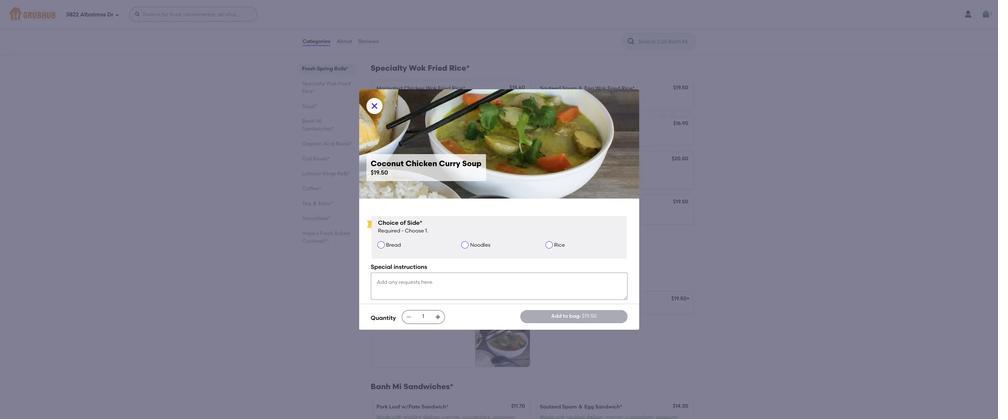 Task type: vqa. For each thing, say whether or not it's contained in the screenshot.
the topmost THE SPECIALTY
yes



Task type: locate. For each thing, give the bounding box(es) containing it.
$19.50 +
[[672, 296, 690, 302]]

1 horizontal spatial specialty wok fried rice*
[[371, 63, 470, 73]]

hope's fresh baked cookies!!!* tab
[[302, 230, 353, 245]]

in
[[400, 34, 405, 40]]

and down savory bbq pork wok fried rice*
[[578, 131, 588, 137]]

made up choice
[[377, 210, 391, 216]]

$16.90
[[510, 120, 525, 126], [674, 120, 689, 126]]

beef
[[426, 167, 437, 173], [427, 235, 438, 241], [540, 297, 552, 303]]

0 horizontal spatial bean
[[404, 26, 417, 33]]

rolls* right wrap
[[337, 171, 351, 177]]

banh up loaf
[[371, 383, 391, 392]]

surf
[[377, 157, 387, 163]]

seasonal down marinated chicken wok fried rice* on the left top of the page
[[426, 96, 448, 102]]

sauteed left tofu
[[377, 121, 398, 127]]

ribeye inside lemongrass ribeye beef and black pepper shrimp.  made with egg and seasonal vegetables.
[[408, 167, 425, 173]]

and down surf ＆ turf wok fried rice*
[[439, 167, 448, 173]]

pork right 'house'
[[557, 200, 568, 206]]

2 sprouts, from the left
[[601, 26, 621, 33]]

0 vertical spatial egg
[[585, 85, 594, 92]]

green
[[439, 26, 454, 33]]

2 $16.90 from the left
[[674, 120, 689, 126]]

0 horizontal spatial rice
[[406, 34, 415, 40]]

0 horizontal spatial mi
[[316, 118, 322, 124]]

sauteed right $11.70
[[540, 404, 561, 411]]

bean inside made with bean sprouts, green leaf lettuce, cilantro, wrapped in rice noodle paper
[[404, 26, 417, 33]]

and down 'lemongrass ribeye beef wok fried rice*'
[[415, 246, 425, 252]]

$20.80
[[509, 156, 525, 162], [672, 156, 689, 162]]

and
[[643, 26, 653, 33], [415, 96, 425, 102], [578, 96, 588, 102], [415, 131, 425, 137], [578, 131, 588, 137], [439, 167, 448, 173], [578, 167, 588, 173], [399, 174, 409, 181], [415, 210, 425, 216], [578, 210, 588, 216], [415, 246, 425, 252]]

0 vertical spatial lemongrass
[[377, 167, 407, 173]]

1 vertical spatial rice
[[406, 34, 415, 40]]

rolls* inside fresh spring rolls* tab
[[335, 66, 349, 72]]

egg
[[404, 96, 413, 102], [567, 96, 577, 102], [404, 131, 413, 137], [567, 131, 577, 137], [567, 167, 577, 173], [388, 174, 398, 181], [404, 210, 413, 216], [567, 210, 577, 216], [404, 246, 413, 252]]

vegetables. for sauteed spam ＆ egg wok fried rice*
[[613, 96, 641, 102]]

sandwiches* up pork loaf w/pate sandwich*
[[404, 383, 454, 392]]

sandwiches* inside tab
[[302, 126, 334, 132]]

1 vertical spatial pepper
[[392, 200, 410, 206]]

and down house pork ＆ shrimp wok fried rice*
[[578, 210, 588, 216]]

made right shrimp. on the top
[[504, 167, 518, 173]]

1 vertical spatial spam
[[562, 404, 577, 411]]

egg for pork
[[567, 210, 577, 216]]

specialty up marinated on the left of page
[[371, 63, 407, 73]]

1 horizontal spatial $20.80
[[672, 156, 689, 162]]

+
[[687, 296, 690, 302]]

made with egg and seasonal vegetables. down savory bbq pork wok fried rice*
[[540, 131, 641, 137]]

ribeye for and
[[408, 167, 425, 173]]

$20.80 for made with egg and seasonal vegetables.
[[672, 156, 689, 162]]

made with egg and seasonal vegetables. for pepper
[[377, 210, 478, 216]]

made with egg and seasonal vegetables. for bbq
[[540, 131, 641, 137]]

1 horizontal spatial sprouts,
[[601, 26, 621, 33]]

made down top
[[540, 167, 554, 173]]

1 vertical spatial curry
[[421, 325, 435, 331]]

1 horizontal spatial mi
[[393, 383, 402, 392]]

fresh
[[302, 66, 316, 72], [320, 231, 334, 237]]

cali bowls* tab
[[302, 155, 353, 163]]

egg down turf
[[388, 174, 398, 181]]

2 cilantro, from the left
[[622, 26, 642, 33]]

1 vertical spatial egg
[[585, 404, 594, 411]]

and for house pork ＆ shrimp wok fried rice*
[[578, 210, 588, 216]]

0 vertical spatial soup*
[[302, 103, 317, 109]]

and down marinated chicken wok fried rice* on the left top of the page
[[415, 96, 425, 102]]

＆ for $15.60
[[578, 85, 583, 92]]

1 cilantro, from the left
[[485, 26, 505, 33]]

sauteed tofu wok fried rice*
[[377, 121, 450, 127]]

1 horizontal spatial shrimp
[[576, 200, 594, 206]]

and for marinated chicken wok fried rice*
[[415, 96, 425, 102]]

made down required
[[377, 246, 391, 252]]

0 vertical spatial specialty wok fried rice*
[[371, 63, 470, 73]]

＆ inside tab
[[312, 201, 318, 207]]

made with bean sprouts, green leaf lettuce, cilantro, wrapped in rice noodle paper button
[[372, 11, 530, 48]]

1 vertical spatial chicken
[[406, 159, 437, 168]]

about button
[[336, 28, 353, 55]]

spam for banh mi sandwiches*
[[562, 404, 577, 411]]

coconut
[[371, 159, 404, 168], [377, 325, 398, 331]]

coconut chicken curry soup $19.50
[[371, 159, 482, 176]]

0 horizontal spatial specialty wok fried rice*
[[302, 81, 351, 94]]

vegetables. for house pork ＆ shrimp wok fried rice*
[[613, 210, 641, 216]]

reviews
[[359, 38, 379, 44]]

2 lettuce, from the left
[[567, 26, 586, 33]]

curry inside coconut chicken curry soup $19.50
[[439, 159, 461, 168]]

vermicelli
[[540, 34, 564, 40]]

rice*
[[449, 63, 470, 73], [452, 85, 465, 92], [622, 85, 635, 92], [302, 88, 315, 94], [437, 121, 450, 127], [610, 121, 623, 127], [431, 157, 445, 163], [593, 157, 607, 163], [457, 200, 470, 206], [621, 200, 635, 206], [466, 235, 479, 241]]

tea ＆ more*
[[302, 201, 334, 207]]

and for lemongrass ribeye beef wok fried rice*
[[415, 246, 425, 252]]

vegetables. for savory bbq pork wok fried rice*
[[613, 131, 641, 137]]

made with egg and seasonal vegetables. down house pork ＆ shrimp wok fried rice*
[[540, 210, 641, 216]]

chicken for marinated chicken wok fried rice*
[[404, 85, 425, 92]]

0 vertical spatial curry
[[439, 159, 461, 168]]

loaf
[[389, 404, 401, 411]]

seasonal down house pork ＆ shrimp wok fried rice*
[[589, 210, 611, 216]]

cali
[[302, 156, 312, 162]]

pork
[[571, 121, 582, 127], [557, 200, 568, 206], [377, 404, 388, 411]]

seasonal inside lemongrass ribeye beef and black pepper shrimp.  made with egg and seasonal vegetables.
[[410, 174, 432, 181]]

1 vertical spatial black
[[377, 200, 391, 206]]

1 vertical spatial lemongrass
[[377, 235, 407, 241]]

soup* inside tab
[[302, 103, 317, 109]]

and for surf ＆ turf wok fried rice*
[[439, 167, 448, 173]]

with down marinated on the left of page
[[392, 96, 403, 102]]

pepper left shrimp. on the top
[[464, 167, 482, 173]]

1 vertical spatial soup*
[[371, 275, 394, 284]]

bag:
[[570, 314, 581, 320]]

soup* down special
[[371, 275, 394, 284]]

rolls* inside lettuce wrap rolls* tab
[[337, 171, 351, 177]]

1 horizontal spatial sandwich*
[[596, 404, 623, 411]]

made with egg and seasonal vegetables. for chicken
[[377, 96, 478, 102]]

cilantro, right leaf
[[485, 26, 505, 33]]

banh mi sandwiches* inside tab
[[302, 118, 334, 132]]

bean up rolls
[[587, 26, 600, 33]]

made with egg and seasonal vegetables. down the black pepper shrimp wok fried rice*
[[377, 210, 478, 216]]

seasonal for sauteed spam ＆ egg wok fried rice*
[[589, 96, 611, 102]]

2 shrimp from the left
[[576, 200, 594, 206]]

with up bbq
[[556, 96, 566, 102]]

w/pate
[[402, 404, 420, 411]]

sprouts,
[[418, 26, 438, 33], [601, 26, 621, 33]]

0 vertical spatial rice
[[655, 26, 664, 33]]

and for sauteed spam ＆ egg wok fried rice*
[[578, 96, 588, 102]]

0 vertical spatial coconut
[[371, 159, 404, 168]]

egg down 'top sirloin wok fried rice*'
[[567, 167, 577, 173]]

1 horizontal spatial pork
[[557, 200, 568, 206]]

specialty wok fried rice* up marinated chicken wok fried rice* on the left top of the page
[[371, 63, 470, 73]]

black inside lemongrass ribeye beef and black pepper shrimp.  made with egg and seasonal vegetables.
[[450, 167, 463, 173]]

sandwich*
[[422, 404, 449, 411], [596, 404, 623, 411]]

lemongrass inside lemongrass ribeye beef and black pepper shrimp.  made with egg and seasonal vegetables.
[[377, 167, 407, 173]]

fresh inside tab
[[302, 66, 316, 72]]

fresh left spring
[[302, 66, 316, 72]]

2 egg from the top
[[585, 404, 594, 411]]

and down 'top sirloin wok fried rice*'
[[578, 167, 588, 173]]

bowls* right the cali
[[313, 156, 330, 162]]

cilantro, up search icon on the top
[[622, 26, 642, 33]]

1 vertical spatial specialty
[[302, 81, 325, 87]]

0 vertical spatial banh
[[302, 118, 315, 124]]

1 horizontal spatial bean
[[587, 26, 600, 33]]

seasonal down the black pepper shrimp wok fried rice*
[[426, 210, 448, 216]]

tea
[[302, 201, 311, 207]]

sauteed right the $15.60
[[540, 85, 561, 92]]

0 vertical spatial spam
[[562, 85, 577, 92]]

seasonal down savory bbq pork wok fried rice*
[[589, 131, 611, 137]]

and down turf
[[399, 174, 409, 181]]

1 horizontal spatial cilantro,
[[622, 26, 642, 33]]

0 horizontal spatial soup*
[[302, 103, 317, 109]]

chicken right turf
[[406, 159, 437, 168]]

main navigation navigation
[[0, 0, 999, 28]]

chicken right marinated on the left of page
[[404, 85, 425, 92]]

with down surf
[[377, 174, 387, 181]]

made with egg and seasonal vegetables.
[[377, 96, 478, 102], [540, 96, 641, 102], [377, 131, 478, 137], [540, 131, 641, 137], [540, 167, 641, 173], [377, 210, 478, 216], [540, 210, 641, 216], [377, 246, 478, 252]]

and down sauteed tofu wok fried rice*
[[415, 131, 425, 137]]

made up savory on the top right of the page
[[540, 96, 554, 102]]

rice right in
[[406, 34, 415, 40]]

bbq
[[559, 121, 570, 127]]

rolls* for fresh spring rolls*
[[335, 66, 349, 72]]

egg inside lemongrass ribeye beef and black pepper shrimp.  made with egg and seasonal vegetables.
[[388, 174, 398, 181]]

0 horizontal spatial curry
[[421, 325, 435, 331]]

made with egg and seasonal vegetables. down sauteed tofu wok fried rice*
[[377, 131, 478, 137]]

specialty
[[371, 63, 407, 73], [302, 81, 325, 87]]

egg for sirloin
[[567, 167, 577, 173]]

1 $20.80 from the left
[[509, 156, 525, 162]]

choose
[[405, 228, 424, 234]]

0 horizontal spatial fresh
[[302, 66, 316, 72]]

sauteed for specialty wok fried rice*
[[540, 85, 561, 92]]

peanut
[[633, 34, 651, 40]]

1 vertical spatial banh mi sandwiches*
[[371, 383, 454, 392]]

soup
[[462, 159, 482, 168], [411, 297, 424, 303], [566, 297, 579, 303], [437, 325, 449, 331]]

shrimp
[[411, 200, 429, 206], [576, 200, 594, 206]]

1 lettuce, from the left
[[465, 26, 484, 33]]

1 lemongrass from the top
[[377, 167, 407, 173]]

lettuce, inside made with lettuce, bean sprouts, cilantro, and rice vermicelli inside. two rolls served with peanut sauce.
[[567, 26, 586, 33]]

0 vertical spatial fresh
[[302, 66, 316, 72]]

lettuce,
[[465, 26, 484, 33], [567, 26, 586, 33]]

pepper
[[464, 167, 482, 173], [392, 200, 410, 206]]

0 horizontal spatial cilantro,
[[485, 26, 505, 33]]

1 horizontal spatial $16.90
[[674, 120, 689, 126]]

banh mi sandwiches* up 'organic'
[[302, 118, 334, 132]]

0 horizontal spatial banh
[[302, 118, 315, 124]]

0 horizontal spatial $16.90
[[510, 120, 525, 126]]

1 vertical spatial beef
[[427, 235, 438, 241]]

$14.30
[[673, 404, 689, 410]]

and for black pepper shrimp wok fried rice*
[[415, 210, 425, 216]]

marinated
[[377, 85, 403, 92]]

egg right bread
[[404, 246, 413, 252]]

specialty wok fried rice* down "fresh spring rolls*"
[[302, 81, 351, 94]]

fresh spring rolls* tab
[[302, 65, 353, 73]]

lemongrass up bread
[[377, 235, 407, 241]]

egg for bbq
[[567, 131, 577, 137]]

1 horizontal spatial curry
[[439, 159, 461, 168]]

wok
[[409, 63, 426, 73], [326, 81, 337, 87], [426, 85, 437, 92], [596, 85, 607, 92], [411, 121, 422, 127], [583, 121, 595, 127], [405, 157, 416, 163], [567, 157, 578, 163], [430, 200, 442, 206], [595, 200, 606, 206], [439, 235, 450, 241]]

bean inside made with lettuce, bean sprouts, cilantro, and rice vermicelli inside. two rolls served with peanut sauce.
[[587, 26, 600, 33]]

0 vertical spatial bowls*
[[336, 141, 353, 147]]

0 vertical spatial sauteed
[[540, 85, 561, 92]]

rice* inside tab
[[302, 88, 315, 94]]

with up of
[[392, 210, 403, 216]]

bean
[[404, 26, 417, 33], [587, 26, 600, 33]]

pork right bbq
[[571, 121, 582, 127]]

made with egg and seasonal vegetables. down 'lemongrass ribeye beef wok fried rice*'
[[377, 246, 478, 252]]

made for savory bbq pork wok fried rice*
[[540, 131, 554, 137]]

1 vertical spatial fresh
[[320, 231, 334, 237]]

0 vertical spatial specialty
[[371, 63, 407, 73]]

lettuce, right leaf
[[465, 26, 484, 33]]

-
[[402, 228, 404, 234]]

sauteed
[[540, 85, 561, 92], [377, 121, 398, 127], [540, 404, 561, 411]]

and down the black pepper shrimp wok fried rice*
[[415, 210, 425, 216]]

0 horizontal spatial pork
[[377, 404, 388, 411]]

fresh inside the hope's fresh baked cookies!!!*
[[320, 231, 334, 237]]

1 horizontal spatial rice
[[655, 26, 664, 33]]

specialty inside tab
[[302, 81, 325, 87]]

more*
[[319, 201, 334, 207]]

egg down marinated chicken wok fried rice* on the left top of the page
[[404, 96, 413, 102]]

1 vertical spatial bowls*
[[313, 156, 330, 162]]

1 horizontal spatial soup*
[[371, 275, 394, 284]]

0 horizontal spatial banh mi sandwiches*
[[302, 118, 334, 132]]

made down 'house'
[[540, 210, 554, 216]]

Special instructions text field
[[371, 273, 628, 300]]

sandwiches* up 'organic'
[[302, 126, 334, 132]]

lemongrass ribeye beef and black pepper shrimp.  made with egg and seasonal vegetables.
[[377, 167, 518, 181]]

lemongrass down turf
[[377, 167, 407, 173]]

0 vertical spatial beef
[[426, 167, 437, 173]]

made with egg and seasonal vegetables. for spam
[[540, 96, 641, 102]]

coconut for coconut chicken curry soup $19.50
[[371, 159, 404, 168]]

0 vertical spatial pork
[[571, 121, 582, 127]]

sprouts, up noodle
[[418, 26, 438, 33]]

rice
[[655, 26, 664, 33], [406, 34, 415, 40]]

0 horizontal spatial $20.80
[[509, 156, 525, 162]]

ribeye down choose
[[409, 235, 426, 241]]

banh mi sandwiches* tab
[[302, 117, 353, 133]]

organic
[[302, 141, 323, 147]]

bowls*
[[336, 141, 353, 147], [313, 156, 330, 162]]

and down sauteed spam ＆ egg wok fried rice*
[[578, 96, 588, 102]]

egg down tofu
[[404, 131, 413, 137]]

1 vertical spatial specialty wok fried rice*
[[302, 81, 351, 94]]

rice inside made with lettuce, bean sprouts, cilantro, and rice vermicelli inside. two rolls served with peanut sauce.
[[655, 26, 664, 33]]

1 ribeye from the top
[[408, 167, 425, 173]]

banh inside banh mi sandwiches*
[[302, 118, 315, 124]]

1 vertical spatial rolls*
[[337, 171, 351, 177]]

lettuce, inside made with bean sprouts, green leaf lettuce, cilantro, wrapped in rice noodle paper
[[465, 26, 484, 33]]

2 lemongrass from the top
[[377, 235, 407, 241]]

add
[[551, 314, 562, 320]]

1 horizontal spatial sandwiches*
[[404, 383, 454, 392]]

soup*
[[302, 103, 317, 109], [371, 275, 394, 284]]

tofu
[[399, 121, 410, 127]]

banh mi sandwiches* up pork loaf w/pate sandwich*
[[371, 383, 454, 392]]

0 vertical spatial rolls*
[[335, 66, 349, 72]]

egg down sauteed spam ＆ egg wok fried rice*
[[567, 96, 577, 102]]

2 vertical spatial sauteed
[[540, 404, 561, 411]]

and up 'peanut'
[[643, 26, 653, 33]]

chicken
[[404, 85, 425, 92], [406, 159, 437, 168], [400, 325, 420, 331]]

sprouts, inside made with bean sprouts, green leaf lettuce, cilantro, wrapped in rice noodle paper
[[418, 26, 438, 33]]

egg
[[585, 85, 594, 92], [585, 404, 594, 411]]

1 horizontal spatial fresh
[[320, 231, 334, 237]]

beef left 'stew'
[[540, 297, 552, 303]]

bean up in
[[404, 26, 417, 33]]

seasonal down sauteed tofu wok fried rice*
[[426, 131, 448, 137]]

1 horizontal spatial black
[[450, 167, 463, 173]]

coconut for coconut chicken curry soup
[[377, 325, 398, 331]]

made with egg and seasonal vegetables. for sirloin
[[540, 167, 641, 173]]

spicy noodle soup
[[377, 297, 424, 303]]

0 vertical spatial pepper
[[464, 167, 482, 173]]

0 vertical spatial chicken
[[404, 85, 425, 92]]

0 horizontal spatial pepper
[[392, 200, 410, 206]]

wrap
[[322, 171, 336, 177]]

0 vertical spatial banh mi sandwiches*
[[302, 118, 334, 132]]

0 vertical spatial sandwiches*
[[302, 126, 334, 132]]

$15.60
[[510, 85, 525, 91]]

beef inside lemongrass ribeye beef and black pepper shrimp.  made with egg and seasonal vegetables.
[[426, 167, 437, 173]]

with up in
[[393, 26, 403, 33]]

1 $16.90 from the left
[[510, 120, 525, 126]]

beef down 1.
[[427, 235, 438, 241]]

1 horizontal spatial pepper
[[464, 167, 482, 173]]

0 vertical spatial mi
[[316, 118, 322, 124]]

banh
[[302, 118, 315, 124], [371, 383, 391, 392]]

seasonal down 'top sirloin wok fried rice*'
[[589, 167, 611, 173]]

with down sirloin
[[556, 167, 566, 173]]

chicken down input item quantity number field
[[400, 325, 420, 331]]

2 $20.80 from the left
[[672, 156, 689, 162]]

1 vertical spatial mi
[[393, 383, 402, 392]]

with
[[393, 26, 403, 33], [556, 26, 566, 33], [622, 34, 632, 40], [392, 96, 403, 102], [556, 96, 566, 102], [392, 131, 403, 137], [556, 131, 566, 137], [556, 167, 566, 173], [377, 174, 387, 181], [392, 210, 403, 216], [556, 210, 566, 216], [392, 246, 403, 252]]

0 horizontal spatial black
[[377, 200, 391, 206]]

chicken inside coconut chicken curry soup $19.50
[[406, 159, 437, 168]]

chicken for coconut chicken curry soup $19.50
[[406, 159, 437, 168]]

lettuce, up inside. at top right
[[567, 26, 586, 33]]

vegetables. for sauteed tofu wok fried rice*
[[449, 131, 478, 137]]

sauce.
[[652, 34, 669, 40]]

2 bean from the left
[[587, 26, 600, 33]]

soup* up banh mi sandwiches* tab at the top left
[[302, 103, 317, 109]]

specialty wok fried rice* tab
[[302, 80, 353, 95]]

1 horizontal spatial lettuce,
[[567, 26, 586, 33]]

0 horizontal spatial specialty
[[302, 81, 325, 87]]

0 vertical spatial black
[[450, 167, 463, 173]]

baked
[[335, 231, 350, 237]]

0 horizontal spatial sandwich*
[[422, 404, 449, 411]]

made inside lemongrass ribeye beef and black pepper shrimp.  made with egg and seasonal vegetables.
[[504, 167, 518, 173]]

seasonal down surf ＆ turf wok fried rice*
[[410, 174, 432, 181]]

made down marinated on the left of page
[[377, 96, 391, 102]]

made up surf
[[377, 131, 391, 137]]

2 vertical spatial beef
[[540, 297, 552, 303]]

sprouts, up served
[[601, 26, 621, 33]]

beef down surf ＆ turf wok fried rice*
[[426, 167, 437, 173]]

1 vertical spatial sandwiches*
[[404, 383, 454, 392]]

made with egg and seasonal vegetables. down 'top sirloin wok fried rice*'
[[540, 167, 641, 173]]

0 vertical spatial ribeye
[[408, 167, 425, 173]]

2 vertical spatial pork
[[377, 404, 388, 411]]

sandwiches*
[[302, 126, 334, 132], [404, 383, 454, 392]]

mi down "soup*" tab
[[316, 118, 322, 124]]

seasonal down sauteed spam ＆ egg wok fried rice*
[[589, 96, 611, 102]]

0 horizontal spatial lettuce,
[[465, 26, 484, 33]]

black
[[450, 167, 463, 173], [377, 200, 391, 206]]

rolls* for lettuce wrap rolls*
[[337, 171, 351, 177]]

bowls* right acai
[[336, 141, 353, 147]]

specialty down spring
[[302, 81, 325, 87]]

mi up loaf
[[393, 383, 402, 392]]

0 horizontal spatial sprouts,
[[418, 26, 438, 33]]

pork left loaf
[[377, 404, 388, 411]]

rolls* right spring
[[335, 66, 349, 72]]

1 sprouts, from the left
[[418, 26, 438, 33]]

1 vertical spatial pork
[[557, 200, 568, 206]]

2 horizontal spatial pork
[[571, 121, 582, 127]]

sauteed for banh mi sandwiches*
[[540, 404, 561, 411]]

ribeye for wok
[[409, 235, 426, 241]]

banh up 'organic'
[[302, 118, 315, 124]]

inside.
[[565, 34, 581, 40]]

1 horizontal spatial banh
[[371, 383, 391, 392]]

made down savory on the top right of the page
[[540, 131, 554, 137]]

0 horizontal spatial shrimp
[[411, 200, 429, 206]]

1 bean from the left
[[404, 26, 417, 33]]

egg up of
[[404, 210, 413, 216]]

1 spam from the top
[[562, 85, 577, 92]]

vegetables. for top sirloin wok fried rice*
[[613, 167, 641, 173]]

search icon image
[[627, 37, 636, 46]]

2 ribeye from the top
[[409, 235, 426, 241]]

seasonal for sauteed tofu wok fried rice*
[[426, 131, 448, 137]]

choice of side* required - choose 1.
[[378, 220, 429, 234]]

served
[[604, 34, 620, 40]]

egg down bbq
[[567, 131, 577, 137]]

2 spam from the top
[[562, 404, 577, 411]]

fresh up cookies!!!*
[[320, 231, 334, 237]]

1 vertical spatial ribeye
[[409, 235, 426, 241]]

made up vermicelli
[[540, 26, 554, 33]]

made
[[540, 26, 554, 33], [377, 96, 391, 102], [540, 96, 554, 102], [377, 131, 391, 137], [540, 131, 554, 137], [504, 167, 518, 173], [540, 167, 554, 173], [377, 210, 391, 216], [540, 210, 554, 216], [377, 246, 391, 252]]

1 egg from the top
[[585, 85, 594, 92]]

1 vertical spatial coconut
[[377, 325, 398, 331]]

2 vertical spatial chicken
[[400, 325, 420, 331]]

1 button
[[982, 8, 993, 21]]

svg image
[[982, 10, 991, 19], [135, 11, 140, 17], [370, 102, 379, 111], [406, 314, 412, 320], [435, 314, 441, 320]]

curry for coconut chicken curry soup
[[421, 325, 435, 331]]

rice up sauce.
[[655, 26, 664, 33]]

0 horizontal spatial sandwiches*
[[302, 126, 334, 132]]

coconut inside coconut chicken curry soup $19.50
[[371, 159, 404, 168]]

spam
[[562, 85, 577, 92], [562, 404, 577, 411]]

fried
[[428, 63, 448, 73], [339, 81, 351, 87], [438, 85, 451, 92], [608, 85, 621, 92], [423, 121, 436, 127], [596, 121, 608, 127], [417, 157, 430, 163], [580, 157, 592, 163], [443, 200, 455, 206], [607, 200, 620, 206], [452, 235, 464, 241]]

soup inside coconut chicken curry soup $19.50
[[462, 159, 482, 168]]

1 horizontal spatial bowls*
[[336, 141, 353, 147]]

lettuce wrap rolls* tab
[[302, 170, 353, 178]]



Task type: describe. For each thing, give the bounding box(es) containing it.
with down -
[[392, 246, 403, 252]]

surf ＆ turf wok fried rice*
[[377, 157, 445, 163]]

lemongrass for lemongrass ribeye beef and black pepper shrimp.  made with egg and seasonal vegetables.
[[377, 167, 407, 173]]

rolls
[[593, 34, 603, 40]]

sirloin
[[551, 157, 566, 163]]

hope's
[[302, 231, 319, 237]]

2 sandwich* from the left
[[596, 404, 623, 411]]

egg for tofu
[[404, 131, 413, 137]]

with down 'house'
[[556, 210, 566, 216]]

made with bean sprouts, green leaf lettuce, cilantro, wrapped in rice noodle paper
[[377, 26, 505, 40]]

smoothies* tab
[[302, 215, 353, 223]]

marinated chicken wok fried rice*
[[377, 85, 465, 92]]

wrapped
[[377, 34, 399, 40]]

＆ for $11.70
[[578, 404, 583, 411]]

lettuce wrap rolls*
[[302, 171, 351, 177]]

of
[[400, 220, 406, 227]]

organic acai bowls* tab
[[302, 140, 353, 148]]

made for top sirloin wok fried rice*
[[540, 167, 554, 173]]

1 horizontal spatial specialty
[[371, 63, 407, 73]]

seasonal for house pork ＆ shrimp wok fried rice*
[[589, 210, 611, 216]]

svg image inside the 1 button
[[982, 10, 991, 19]]

top sirloin wok fried rice*
[[540, 157, 607, 163]]

Search Cali Banh Mi search field
[[638, 38, 694, 45]]

side*
[[407, 220, 423, 227]]

black pepper shrimp wok fried rice*
[[377, 200, 470, 206]]

$16.90 for sauteed tofu wok fried rice*
[[510, 120, 525, 126]]

and inside made with lettuce, bean sprouts, cilantro, and rice vermicelli inside. two rolls served with peanut sauce.
[[643, 26, 653, 33]]

noodle
[[392, 297, 410, 303]]

sprouts, inside made with lettuce, bean sprouts, cilantro, and rice vermicelli inside. two rolls served with peanut sauce.
[[601, 26, 621, 33]]

chicken for coconut chicken curry soup
[[400, 325, 420, 331]]

vegetables. for marinated chicken wok fried rice*
[[449, 96, 478, 102]]

with down tofu
[[392, 131, 403, 137]]

seasonal for marinated chicken wok fried rice*
[[426, 96, 448, 102]]

sauteed spam ＆ egg sandwich*
[[540, 404, 623, 411]]

sauteed spam ＆ egg wok fried rice*
[[540, 85, 635, 92]]

paper
[[435, 34, 450, 40]]

with inside lemongrass ribeye beef and black pepper shrimp.  made with egg and seasonal vegetables.
[[377, 174, 387, 181]]

rice inside made with bean sprouts, green leaf lettuce, cilantro, wrapped in rice noodle paper
[[406, 34, 415, 40]]

mi inside banh mi sandwiches*
[[316, 118, 322, 124]]

wok inside specialty wok fried rice*
[[326, 81, 337, 87]]

$16.90 for savory bbq pork wok fried rice*
[[674, 120, 689, 126]]

$20.80 for lemongrass ribeye beef and black pepper shrimp.  made with egg and seasonal vegetables.
[[509, 156, 525, 162]]

1 vertical spatial sauteed
[[377, 121, 398, 127]]

made for black pepper shrimp wok fried rice*
[[377, 210, 391, 216]]

pepper inside lemongrass ribeye beef and black pepper shrimp.  made with egg and seasonal vegetables.
[[464, 167, 482, 173]]

lemongrass for lemongrass ribeye beef wok fried rice*
[[377, 235, 407, 241]]

required
[[378, 228, 401, 234]]

0 horizontal spatial bowls*
[[313, 156, 330, 162]]

egg for spam
[[567, 96, 577, 102]]

1.
[[425, 228, 429, 234]]

with down bbq
[[556, 131, 566, 137]]

coconut chicken curry soup
[[377, 325, 449, 331]]

soup* tab
[[302, 103, 353, 110]]

made for sauteed tofu wok fried rice*
[[377, 131, 391, 137]]

savory bbq pork wok fried rice*
[[540, 121, 623, 127]]

1 vertical spatial banh
[[371, 383, 391, 392]]

svg image
[[115, 13, 119, 17]]

savory
[[540, 121, 557, 127]]

fresh spring rolls*
[[302, 66, 349, 72]]

seasonal for top sirloin wok fried rice*
[[589, 167, 611, 173]]

fried inside tab
[[339, 81, 351, 87]]

house pork ＆ shrimp wok fried rice*
[[540, 200, 635, 206]]

vegetables. for black pepper shrimp wok fried rice*
[[449, 210, 478, 216]]

and for top sirloin wok fried rice*
[[578, 167, 588, 173]]

coffee*
[[302, 186, 321, 192]]

shrimp.
[[484, 167, 502, 173]]

egg for specialty wok fried rice*
[[585, 85, 594, 92]]

and for sauteed tofu wok fried rice*
[[415, 131, 425, 137]]

top
[[540, 157, 549, 163]]

made with egg and seasonal vegetables. for pork
[[540, 210, 641, 216]]

acai
[[324, 141, 335, 147]]

vegetables. inside lemongrass ribeye beef and black pepper shrimp.  made with egg and seasonal vegetables.
[[434, 174, 462, 181]]

and for savory bbq pork wok fried rice*
[[578, 131, 588, 137]]

lettuce
[[302, 171, 321, 177]]

lemongrass ribeye beef wok fried rice*
[[377, 235, 479, 241]]

seasonal down 'lemongrass ribeye beef wok fried rice*'
[[426, 246, 448, 252]]

categories button
[[302, 28, 331, 55]]

to
[[563, 314, 568, 320]]

about
[[337, 38, 352, 44]]

organic acai bowls*
[[302, 141, 353, 147]]

with inside made with bean sprouts, green leaf lettuce, cilantro, wrapped in rice noodle paper
[[393, 26, 403, 33]]

coconut chicken curry soup image
[[475, 320, 530, 368]]

spicy
[[377, 297, 390, 303]]

choice
[[378, 220, 399, 227]]

$19.50 inside coconut chicken curry soup $19.50
[[371, 169, 388, 176]]

curry for coconut chicken curry soup $19.50
[[439, 159, 461, 168]]

beef for and
[[426, 167, 437, 173]]

beef for wok
[[427, 235, 438, 241]]

rice
[[555, 242, 565, 249]]

1 horizontal spatial banh mi sandwiches*
[[371, 383, 454, 392]]

spam for specialty wok fried rice*
[[562, 85, 577, 92]]

made inside made with lettuce, bean sprouts, cilantro, and rice vermicelli inside. two rolls served with peanut sauce.
[[540, 26, 554, 33]]

seasonal for savory bbq pork wok fried rice*
[[589, 131, 611, 137]]

made with lettuce, bean sprouts, cilantro, and rice vermicelli inside. two rolls served with peanut sauce.
[[540, 26, 669, 40]]

categories
[[303, 38, 331, 44]]

egg for pepper
[[404, 210, 413, 216]]

egg for chicken
[[404, 96, 413, 102]]

noodle
[[416, 34, 434, 40]]

add to bag: $19.50
[[551, 314, 597, 320]]

made for sauteed spam ＆ egg wok fried rice*
[[540, 96, 554, 102]]

bread
[[386, 242, 401, 249]]

turf
[[394, 157, 404, 163]]

made with egg and seasonal vegetables. for tofu
[[377, 131, 478, 137]]

house
[[540, 200, 556, 206]]

instructions
[[394, 264, 428, 271]]

egg for banh mi sandwiches*
[[585, 404, 594, 411]]

two
[[582, 34, 592, 40]]

smoothies*
[[302, 216, 331, 222]]

spring
[[317, 66, 333, 72]]

3822 albatross dr
[[66, 11, 113, 18]]

made for lemongrass ribeye beef wok fried rice*
[[377, 246, 391, 252]]

made for marinated chicken wok fried rice*
[[377, 96, 391, 102]]

with right served
[[622, 34, 632, 40]]

cilantro, inside made with bean sprouts, green leaf lettuce, cilantro, wrapped in rice noodle paper
[[485, 26, 505, 33]]

$11.70
[[511, 404, 525, 410]]

Input item quantity number field
[[415, 311, 432, 324]]

cookies!!!*
[[302, 238, 329, 244]]

reviews button
[[358, 28, 379, 55]]

special instructions
[[371, 264, 428, 271]]

made for house pork ＆ shrimp wok fried rice*
[[540, 210, 554, 216]]

1 shrimp from the left
[[411, 200, 429, 206]]

specialty wok fried rice* inside tab
[[302, 81, 351, 94]]

1
[[991, 11, 993, 17]]

quantity
[[371, 315, 396, 322]]

pork loaf w/pate sandwich*
[[377, 404, 449, 411]]

seasonal for black pepper shrimp wok fried rice*
[[426, 210, 448, 216]]

1 sandwich* from the left
[[422, 404, 449, 411]]

cilantro, inside made with lettuce, bean sprouts, cilantro, and rice vermicelli inside. two rolls served with peanut sauce.
[[622, 26, 642, 33]]

cali bowls*
[[302, 156, 330, 162]]

tea ＆ more* tab
[[302, 200, 353, 208]]

albatross
[[80, 11, 106, 18]]

stew
[[553, 297, 565, 303]]

＆ for $19.50
[[570, 200, 575, 206]]

with up vermicelli
[[556, 26, 566, 33]]

noodles
[[470, 242, 491, 249]]

beef stew soup
[[540, 297, 579, 303]]

leaf
[[455, 26, 464, 33]]

dr
[[107, 11, 113, 18]]

3822
[[66, 11, 79, 18]]

coffee* tab
[[302, 185, 353, 193]]

made
[[377, 26, 391, 33]]



